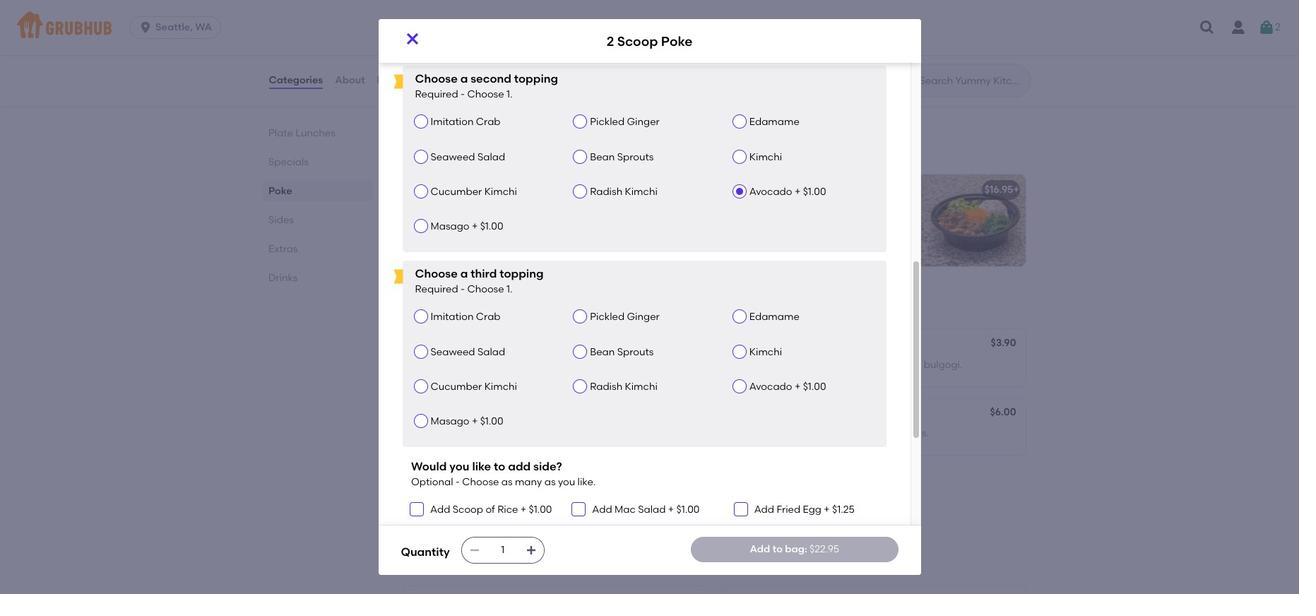 Task type: vqa. For each thing, say whether or not it's contained in the screenshot.
chi,
no



Task type: describe. For each thing, give the bounding box(es) containing it.
poke for scoop
[[838, 204, 861, 216]]

a for second
[[461, 72, 468, 86]]

pickled ginger for choose a second topping
[[590, 116, 660, 128]]

1. for second
[[507, 88, 513, 100]]

with inside fried rice with your choice of protein and peas, carrots, and onions.
[[459, 55, 479, 67]]

in
[[605, 359, 614, 371]]

plate lunches
[[268, 127, 335, 139]]

bean sprouts for choose a third topping
[[590, 346, 654, 358]]

2 button
[[1259, 15, 1281, 40]]

6
[[778, 55, 784, 67]]

poke up tuna on the bottom of the page
[[469, 408, 493, 420]]

radish kimchi for choose a second topping
[[590, 186, 658, 198]]

for
[[443, 146, 454, 156]]

dumplings.
[[558, 497, 611, 509]]

choose left third
[[415, 267, 458, 281]]

Search Yummy Kitchen search field
[[918, 74, 1026, 88]]

plate
[[268, 127, 293, 139]]

masago + $1.00 for third
[[431, 416, 504, 428]]

4 for 4 pieces. fried dumplings filled with beef bulgogi.
[[729, 359, 735, 371]]

$6.00
[[990, 406, 1017, 418]]

spam musubi
[[412, 339, 478, 351]]

poke for scoops
[[528, 204, 551, 216]]

seaweed salad for second
[[431, 151, 505, 163]]

masago for third
[[431, 416, 470, 428]]

1 vertical spatial extras
[[401, 553, 448, 571]]

side?
[[534, 460, 562, 474]]

fried rice with your choice of protein and peas, carrots, and onions.
[[412, 55, 675, 81]]

crab for third
[[476, 311, 501, 323]]

pieces for 4 pieces fried pork and veggie dumplings.
[[420, 497, 452, 509]]

0 vertical spatial you
[[450, 460, 470, 474]]

many
[[515, 476, 542, 488]]

would
[[411, 460, 447, 474]]

pieces.
[[737, 359, 771, 371]]

seattle, wa button
[[129, 16, 227, 39]]

third
[[471, 267, 497, 281]]

$16.95 +
[[985, 184, 1020, 196]]

optional
[[411, 476, 453, 488]]

choice. for comes with 2 scoops of poke of your choice.
[[412, 218, 447, 230]]

scoop for comes with 2 scoops of poke of your choice.
[[420, 184, 451, 196]]

mandu
[[768, 339, 802, 351]]

wrapped
[[559, 359, 603, 371]]

and left egg
[[831, 428, 850, 440]]

choose down house
[[415, 72, 458, 86]]

add fried egg + $1.25
[[754, 504, 855, 516]]

avocado + $1.00 for choose a second topping
[[750, 186, 826, 198]]

2 scoop poke image
[[603, 175, 709, 267]]

search icon image
[[897, 72, 914, 89]]

on
[[476, 359, 488, 371]]

pieces right 6
[[786, 55, 817, 67]]

0 vertical spatial fried
[[782, 428, 804, 440]]

dumplings
[[800, 359, 850, 371]]

$1.00 up 'scoop'
[[803, 186, 826, 198]]

pieces for 2 pieces of fried pork and veggie egg rolls.
[[737, 428, 768, 440]]

scoop down like
[[453, 504, 483, 516]]

a for third
[[461, 267, 468, 281]]

ginger for choose a third topping
[[627, 311, 660, 323]]

grilled spam on seasoned rice wrapped in nori.
[[412, 359, 637, 371]]

nori.
[[616, 359, 637, 371]]

bulgogi
[[729, 339, 766, 351]]

1 scoop poke
[[729, 184, 792, 196]]

avocado for choose a third topping
[[750, 381, 793, 393]]

$1.25
[[832, 504, 855, 516]]

poke inside the poke add sides for an additional charge.
[[401, 126, 438, 144]]

your for 2 scoop poke
[[565, 204, 586, 216]]

1 horizontal spatial to
[[773, 543, 783, 555]]

1 vertical spatial 2 scoop poke
[[412, 184, 477, 196]]

an
[[456, 146, 467, 156]]

scoop
[[794, 204, 823, 216]]

shrimp
[[820, 55, 852, 67]]

fried left 'egg'
[[777, 504, 801, 516]]

raw
[[412, 428, 433, 440]]

cut
[[506, 428, 521, 440]]

0 horizontal spatial pork
[[478, 497, 500, 509]]

and left peas,
[[588, 55, 607, 67]]

1 as from the left
[[502, 476, 513, 488]]

would you like to add side? optional - choose as many as you like.
[[411, 460, 596, 488]]

bean for choose a second topping
[[590, 151, 615, 163]]

second
[[471, 72, 512, 86]]

$1.00 right mac
[[677, 504, 700, 516]]

bulgogi.
[[924, 359, 963, 371]]

masago + $1.00 for second
[[431, 221, 504, 233]]

$3.90
[[991, 337, 1017, 349]]

protein
[[551, 55, 585, 67]]

categories button
[[268, 55, 324, 106]]

$15.50
[[667, 33, 696, 45]]

cucumber kimchi for third
[[431, 381, 517, 393]]

poke add sides for an additional charge.
[[401, 126, 545, 156]]

1. for third
[[507, 283, 513, 295]]

scoops
[[479, 204, 513, 216]]

choice
[[505, 55, 537, 67]]

rolls.
[[908, 428, 929, 440]]

0 vertical spatial 1
[[729, 184, 733, 196]]

drinks
[[268, 272, 297, 284]]

about
[[335, 74, 365, 86]]

mac
[[615, 504, 636, 516]]

required for choose a third topping
[[415, 283, 458, 295]]

2 as from the left
[[545, 476, 556, 488]]

1 vertical spatial rice
[[539, 359, 557, 371]]

seasoned
[[490, 359, 537, 371]]

a la carte 6 pieces shrimp tempura with tempura sauce.
[[729, 55, 997, 67]]

sprouts for choose a third topping
[[617, 346, 654, 358]]

edamame for choose a second topping
[[750, 116, 800, 128]]

carte
[[750, 55, 775, 67]]

choose down third
[[467, 283, 504, 295]]

into
[[524, 428, 542, 440]]

add
[[508, 460, 531, 474]]

1 vertical spatial sides
[[401, 296, 441, 314]]

spam
[[412, 339, 441, 351]]

comes for comes with 2 scoops of poke of your choice.
[[412, 204, 447, 216]]

quantity
[[401, 546, 450, 559]]

- for second
[[461, 88, 465, 100]]

bulgogi mandu
[[729, 339, 802, 351]]

topping for choose a second topping
[[514, 72, 558, 86]]

radish kimchi for choose a third topping
[[590, 381, 658, 393]]

sides
[[420, 146, 441, 156]]

reviews button
[[376, 55, 417, 106]]

add inside the poke add sides for an additional charge.
[[401, 146, 418, 156]]

side
[[412, 408, 434, 420]]

$16.95
[[985, 184, 1014, 196]]

korean fried chicken special image
[[920, 0, 1026, 13]]

add to bag: $22.95
[[750, 543, 840, 555]]

choose a third topping required - choose 1.
[[415, 267, 544, 295]]

2 tempura from the left
[[921, 55, 963, 67]]

with inside comes with 2 scoops of poke of your choice.
[[449, 204, 469, 216]]

tuna
[[481, 428, 503, 440]]

0 horizontal spatial rice
[[472, 35, 493, 47]]

comes with 1 scoop of poke of your choice.
[[729, 204, 896, 230]]

radish for choose a second topping
[[590, 186, 623, 198]]

cucumber for third
[[431, 381, 482, 393]]

pickled ginger for choose a third topping
[[590, 311, 660, 323]]

sauce.
[[965, 55, 997, 67]]

spam
[[446, 359, 473, 371]]

2 vertical spatial salad
[[638, 504, 666, 516]]

0 horizontal spatial sides
[[268, 214, 294, 226]]

seaweed for third
[[431, 346, 475, 358]]

wa
[[195, 21, 212, 33]]

filled
[[852, 359, 875, 371]]



Task type: locate. For each thing, give the bounding box(es) containing it.
required
[[415, 88, 458, 100], [415, 283, 458, 295]]

scoop up peas,
[[617, 33, 658, 49]]

2 imitation from the top
[[431, 311, 474, 323]]

1 imitation crab from the top
[[431, 116, 501, 128]]

1 vertical spatial 1
[[788, 204, 792, 216]]

- inside would you like to add side? optional - choose as many as you like.
[[456, 476, 460, 488]]

2 radish kimchi from the top
[[590, 381, 658, 393]]

0 vertical spatial edamame
[[750, 116, 800, 128]]

bean
[[590, 151, 615, 163], [590, 346, 615, 358]]

1 vertical spatial -
[[461, 283, 465, 295]]

1 vertical spatial salad
[[478, 346, 505, 358]]

1 seaweed salad from the top
[[431, 151, 505, 163]]

seattle,
[[156, 21, 193, 33]]

side scoop poke
[[412, 408, 493, 420]]

1 horizontal spatial 1
[[788, 204, 792, 216]]

1 vertical spatial fried
[[454, 497, 476, 509]]

0 horizontal spatial 1
[[729, 184, 733, 196]]

to inside would you like to add side? optional - choose as many as you like.
[[494, 460, 506, 474]]

4
[[729, 359, 735, 371], [412, 497, 418, 509]]

1 inside comes with 1 scoop of poke of your choice.
[[788, 204, 792, 216]]

as down add
[[502, 476, 513, 488]]

1. inside choose a third topping required - choose 1.
[[507, 283, 513, 295]]

0 vertical spatial 2 scoop poke
[[607, 33, 693, 49]]

1 horizontal spatial rice
[[539, 359, 557, 371]]

2 bean sprouts from the top
[[590, 346, 654, 358]]

you left like
[[450, 460, 470, 474]]

masago up choose a third topping required - choose 1.
[[431, 221, 470, 233]]

2 scoop poke down 'for'
[[412, 184, 477, 196]]

cucumber down the spam
[[431, 381, 482, 393]]

sprouts up the 2 scoop poke image
[[617, 151, 654, 163]]

comes down sides
[[412, 204, 447, 216]]

4 for 4 pieces fried pork and veggie dumplings.
[[412, 497, 418, 509]]

charge.
[[513, 146, 545, 156]]

2 radish from the top
[[590, 381, 623, 393]]

add for add fried egg
[[754, 504, 775, 516]]

additional
[[469, 146, 511, 156]]

imitation crab for third
[[431, 311, 501, 323]]

$22.95
[[810, 543, 840, 555]]

2 pieces of fried pork and veggie egg rolls.
[[729, 428, 929, 440]]

imitation
[[431, 116, 474, 128], [431, 311, 474, 323]]

2 masago from the top
[[431, 416, 470, 428]]

seaweed salad
[[431, 151, 505, 163], [431, 346, 505, 358]]

svg image inside seattle, wa button
[[139, 20, 153, 35]]

0 vertical spatial bean
[[590, 151, 615, 163]]

to
[[494, 460, 506, 474], [773, 543, 783, 555]]

add mac salad + $1.00
[[592, 504, 700, 516]]

poke up carrots,
[[661, 33, 693, 49]]

0 vertical spatial rice
[[472, 35, 493, 47]]

1 vertical spatial edamame
[[750, 311, 800, 323]]

pork down would you like to add side? optional - choose as many as you like.
[[478, 497, 500, 509]]

add scoop of rice + $1.00
[[430, 504, 552, 516]]

categories
[[269, 74, 323, 86]]

0 vertical spatial -
[[461, 88, 465, 100]]

comes down 1 scoop poke
[[729, 204, 763, 216]]

2 horizontal spatial your
[[875, 204, 896, 216]]

beef
[[900, 359, 922, 371]]

0 horizontal spatial choice.
[[412, 218, 447, 230]]

avocado for choose a second topping
[[750, 186, 793, 198]]

0 vertical spatial rice
[[439, 55, 457, 67]]

avocado + $1.00
[[750, 186, 826, 198], [750, 381, 826, 393]]

comes inside comes with 2 scoops of poke of your choice.
[[412, 204, 447, 216]]

1 svg image from the left
[[413, 505, 421, 514]]

2 avocado + $1.00 from the top
[[750, 381, 826, 393]]

1 vertical spatial required
[[415, 283, 458, 295]]

with
[[459, 55, 479, 67], [899, 55, 919, 67], [449, 204, 469, 216], [765, 204, 786, 216], [878, 359, 898, 371]]

sprouts
[[617, 151, 654, 163], [617, 346, 654, 358]]

bean sprouts for choose a second topping
[[590, 151, 654, 163]]

$1.00 down scoops
[[480, 221, 504, 233]]

1 horizontal spatial extras
[[401, 553, 448, 571]]

imitation crab up 'musubi'
[[431, 311, 501, 323]]

2 masago + $1.00 from the top
[[431, 416, 504, 428]]

2 svg image from the left
[[737, 505, 745, 514]]

fried right house
[[445, 35, 470, 47]]

1 vertical spatial seaweed
[[431, 346, 475, 358]]

1 vertical spatial veggie
[[524, 497, 556, 509]]

imitation for second
[[431, 116, 474, 128]]

pickled for choose a second topping
[[590, 116, 625, 128]]

of inside fried rice with your choice of protein and peas, carrots, and onions.
[[539, 55, 549, 67]]

comes inside comes with 1 scoop of poke of your choice.
[[729, 204, 763, 216]]

1 vertical spatial topping
[[500, 267, 544, 281]]

0 vertical spatial required
[[415, 88, 458, 100]]

1 scoop poke image
[[920, 175, 1026, 267]]

2 scoop poke up carrots,
[[607, 33, 693, 49]]

scoop right side
[[436, 408, 467, 420]]

of
[[539, 55, 549, 67], [516, 204, 525, 216], [554, 204, 563, 216], [826, 204, 835, 216], [863, 204, 873, 216], [469, 428, 479, 440], [771, 428, 780, 440], [486, 504, 495, 516]]

crab up additional
[[476, 116, 501, 128]]

svg image
[[413, 505, 421, 514], [737, 505, 745, 514]]

1 horizontal spatial comes
[[729, 204, 763, 216]]

1 poke from the left
[[528, 204, 551, 216]]

1 horizontal spatial fried
[[782, 428, 804, 440]]

add
[[401, 146, 418, 156], [430, 504, 450, 516], [592, 504, 612, 516], [754, 504, 775, 516], [750, 543, 771, 555]]

required inside choose a third topping required - choose 1.
[[415, 283, 458, 295]]

1 1. from the top
[[507, 88, 513, 100]]

imitation for third
[[431, 311, 474, 323]]

poke up sides
[[401, 126, 438, 144]]

0 vertical spatial seaweed salad
[[431, 151, 505, 163]]

masago + $1.00
[[431, 221, 504, 233], [431, 416, 504, 428]]

0 horizontal spatial to
[[494, 460, 506, 474]]

0 vertical spatial a
[[461, 72, 468, 86]]

poke inside comes with 2 scoops of poke of your choice.
[[528, 204, 551, 216]]

veggie down many
[[524, 497, 556, 509]]

about button
[[334, 55, 366, 106]]

1 vertical spatial radish kimchi
[[590, 381, 658, 393]]

$1.00
[[803, 186, 826, 198], [480, 221, 504, 233], [803, 381, 826, 393], [480, 416, 504, 428], [529, 504, 552, 516], [677, 504, 700, 516]]

gyoza
[[412, 477, 443, 489]]

sprouts for choose a second topping
[[617, 151, 654, 163]]

0 vertical spatial seaweed
[[431, 151, 475, 163]]

1 crab from the top
[[476, 116, 501, 128]]

crab down choose a third topping required - choose 1.
[[476, 311, 501, 323]]

1 horizontal spatial tempura
[[921, 55, 963, 67]]

fried inside fried rice with your choice of protein and peas, carrots, and onions.
[[412, 55, 436, 67]]

masago + $1.00 down scoops
[[431, 221, 504, 233]]

edamame up bulgogi mandu
[[750, 311, 800, 323]]

required down onions.
[[415, 88, 458, 100]]

a inside choose a second topping required - choose 1.
[[461, 72, 468, 86]]

masago + $1.00 up tuna on the bottom of the page
[[431, 416, 504, 428]]

radish kimchi
[[590, 186, 658, 198], [590, 381, 658, 393]]

4 pieces. fried dumplings filled with beef bulgogi.
[[729, 359, 963, 371]]

1 vertical spatial 1.
[[507, 283, 513, 295]]

avocado down the pieces.
[[750, 381, 793, 393]]

2 seaweed salad from the top
[[431, 346, 505, 358]]

salad right an
[[478, 151, 505, 163]]

2 poke from the left
[[838, 204, 861, 216]]

0 vertical spatial sprouts
[[617, 151, 654, 163]]

your for 1 scoop poke
[[875, 204, 896, 216]]

a left third
[[461, 267, 468, 281]]

0 horizontal spatial rice
[[439, 55, 457, 67]]

1 required from the top
[[415, 88, 458, 100]]

1 seaweed from the top
[[431, 151, 475, 163]]

1 vertical spatial bean sprouts
[[590, 346, 654, 358]]

2 vertical spatial -
[[456, 476, 460, 488]]

$1.00 down many
[[529, 504, 552, 516]]

0 vertical spatial salad
[[478, 151, 505, 163]]

0 vertical spatial bean sprouts
[[590, 151, 654, 163]]

add for add mac salad
[[592, 504, 612, 516]]

musubi
[[443, 339, 478, 351]]

rice
[[439, 55, 457, 67], [539, 359, 557, 371]]

add for add scoop of rice
[[430, 504, 450, 516]]

pickled
[[590, 116, 625, 128], [590, 311, 625, 323]]

0 horizontal spatial as
[[502, 476, 513, 488]]

topping inside choose a third topping required - choose 1.
[[500, 267, 544, 281]]

1 a from the top
[[461, 72, 468, 86]]

fried down house
[[412, 55, 436, 67]]

your inside comes with 2 scoops of poke of your choice.
[[565, 204, 586, 216]]

2 inside comes with 2 scoops of poke of your choice.
[[471, 204, 477, 216]]

Input item quantity number field
[[487, 538, 519, 563]]

pickled ginger up the nori.
[[590, 311, 660, 323]]

4 pieces fried pork and veggie dumplings.
[[412, 497, 611, 509]]

1 vertical spatial imitation crab
[[431, 311, 501, 323]]

$1.00 up tuna on the bottom of the page
[[480, 416, 504, 428]]

add down optional
[[430, 504, 450, 516]]

1 vertical spatial masago + $1.00
[[431, 416, 504, 428]]

0 vertical spatial radish kimchi
[[590, 186, 658, 198]]

0 vertical spatial pickled ginger
[[590, 116, 660, 128]]

bean sprouts
[[590, 151, 654, 163], [590, 346, 654, 358]]

svg image for add fried egg + $1.25
[[737, 505, 745, 514]]

1 vertical spatial pickled ginger
[[590, 311, 660, 323]]

poke up comes with 1 scoop of poke of your choice.
[[768, 184, 792, 196]]

seaweed for second
[[431, 151, 475, 163]]

2 cucumber from the top
[[431, 381, 482, 393]]

1 horizontal spatial svg image
[[737, 505, 745, 514]]

masago up "raw"
[[431, 416, 470, 428]]

onions.
[[434, 69, 468, 81]]

1 vertical spatial you
[[558, 476, 575, 488]]

cubes.
[[544, 428, 576, 440]]

cucumber kimchi for second
[[431, 186, 517, 198]]

imitation crab for second
[[431, 116, 501, 128]]

house fried rice
[[412, 35, 493, 47]]

you
[[450, 460, 470, 474], [558, 476, 575, 488]]

veggie left egg
[[852, 428, 884, 440]]

edamame down 6
[[750, 116, 800, 128]]

1 tempura from the left
[[855, 55, 897, 67]]

avocado up comes with 1 scoop of poke of your choice.
[[750, 186, 793, 198]]

1 bean from the top
[[590, 151, 615, 163]]

0 horizontal spatial 2 scoop poke
[[412, 184, 477, 196]]

2 ginger from the top
[[627, 311, 660, 323]]

0 vertical spatial cucumber kimchi
[[431, 186, 517, 198]]

seaweed salad for third
[[431, 346, 505, 358]]

- inside choose a third topping required - choose 1.
[[461, 283, 465, 295]]

with up search icon
[[899, 55, 919, 67]]

1 masago from the top
[[431, 221, 470, 233]]

poke right 'scoop'
[[838, 204, 861, 216]]

2 1. from the top
[[507, 283, 513, 295]]

sides up spam
[[401, 296, 441, 314]]

with left scoops
[[449, 204, 469, 216]]

your
[[481, 55, 502, 67], [565, 204, 586, 216], [875, 204, 896, 216]]

rice
[[472, 35, 493, 47], [498, 504, 518, 516]]

fried down 'mandu'
[[773, 359, 797, 371]]

0 vertical spatial masago + $1.00
[[431, 221, 504, 233]]

with inside comes with 1 scoop of poke of your choice.
[[765, 204, 786, 216]]

svg image down gyoza
[[413, 505, 421, 514]]

add left mac
[[592, 504, 612, 516]]

salad up on at bottom left
[[478, 346, 505, 358]]

0 horizontal spatial your
[[481, 55, 502, 67]]

reviews
[[377, 74, 416, 86]]

crab for second
[[476, 116, 501, 128]]

imitation up 'for'
[[431, 116, 474, 128]]

1 horizontal spatial veggie
[[852, 428, 884, 440]]

1 vertical spatial 4
[[412, 497, 418, 509]]

topping right third
[[500, 267, 544, 281]]

rice down many
[[498, 504, 518, 516]]

1 horizontal spatial pork
[[807, 428, 828, 440]]

rice up onions.
[[439, 55, 457, 67]]

1 vertical spatial bean
[[590, 346, 615, 358]]

tempura right shrimp
[[855, 55, 897, 67]]

poke right scoops
[[528, 204, 551, 216]]

bag:
[[785, 543, 808, 555]]

bean for choose a third topping
[[590, 346, 615, 358]]

pork down dumplings
[[807, 428, 828, 440]]

comes with 2 scoops of poke of your choice.
[[412, 204, 586, 230]]

1 vertical spatial cucumber kimchi
[[431, 381, 517, 393]]

0 vertical spatial extras
[[268, 243, 298, 255]]

0 vertical spatial 4
[[729, 359, 735, 371]]

1 horizontal spatial you
[[558, 476, 575, 488]]

0 vertical spatial 1.
[[507, 88, 513, 100]]

0 horizontal spatial fried
[[454, 497, 476, 509]]

2 seaweed from the top
[[431, 346, 475, 358]]

cucumber kimchi down on at bottom left
[[431, 381, 517, 393]]

cucumber down an
[[431, 186, 482, 198]]

and down many
[[502, 497, 521, 509]]

sides
[[268, 214, 294, 226], [401, 296, 441, 314]]

choice. inside comes with 2 scoops of poke of your choice.
[[412, 218, 447, 230]]

1 vertical spatial seaweed salad
[[431, 346, 505, 358]]

like.
[[578, 476, 596, 488]]

fried
[[782, 428, 804, 440], [454, 497, 476, 509]]

cucumber kimchi up scoops
[[431, 186, 517, 198]]

like
[[472, 460, 491, 474]]

veggie
[[852, 428, 884, 440], [524, 497, 556, 509]]

2 sprouts from the top
[[617, 346, 654, 358]]

la
[[738, 55, 747, 67]]

choice. for comes with 1 scoop of poke of your choice.
[[729, 218, 764, 230]]

cucumber for second
[[431, 186, 482, 198]]

0 vertical spatial imitation
[[431, 116, 474, 128]]

house
[[412, 35, 443, 47]]

required for choose a second topping
[[415, 88, 458, 100]]

1 bean sprouts from the top
[[590, 151, 654, 163]]

a left second
[[461, 72, 468, 86]]

1 avocado from the top
[[750, 186, 793, 198]]

1 vertical spatial avocado
[[750, 381, 793, 393]]

0 horizontal spatial veggie
[[524, 497, 556, 509]]

0 vertical spatial pickled
[[590, 116, 625, 128]]

1 avocado + $1.00 from the top
[[750, 186, 826, 198]]

add left sides
[[401, 146, 418, 156]]

1 horizontal spatial as
[[545, 476, 556, 488]]

tempura
[[855, 55, 897, 67], [921, 55, 963, 67]]

comes for comes with 1 scoop of poke of your choice.
[[729, 204, 763, 216]]

$1.00 down dumplings
[[803, 381, 826, 393]]

topping
[[514, 72, 558, 86], [500, 267, 544, 281]]

raw pieces of tuna cut into cubes.
[[412, 428, 576, 440]]

seattle, wa
[[156, 21, 212, 33]]

pieces down optional
[[420, 497, 452, 509]]

2 edamame from the top
[[750, 311, 800, 323]]

crab
[[476, 116, 501, 128], [476, 311, 501, 323]]

scoop up comes with 1 scoop of poke of your choice.
[[735, 184, 766, 196]]

0 horizontal spatial you
[[450, 460, 470, 474]]

choice. inside comes with 1 scoop of poke of your choice.
[[729, 218, 764, 230]]

with up onions.
[[459, 55, 479, 67]]

choose a second topping required - choose 1.
[[415, 72, 558, 100]]

1 comes from the left
[[412, 204, 447, 216]]

poke inside comes with 1 scoop of poke of your choice.
[[838, 204, 861, 216]]

choose inside would you like to add side? optional - choose as many as you like.
[[462, 476, 499, 488]]

cucumber
[[431, 186, 482, 198], [431, 381, 482, 393]]

rice inside fried rice with your choice of protein and peas, carrots, and onions.
[[439, 55, 457, 67]]

salad for second
[[478, 151, 505, 163]]

svg image inside 2 'button'
[[1259, 19, 1276, 36]]

svg image
[[1199, 19, 1216, 36], [1259, 19, 1276, 36], [139, 20, 153, 35], [404, 30, 421, 47], [575, 505, 583, 514], [469, 545, 480, 556], [526, 545, 537, 556]]

required inside choose a second topping required - choose 1.
[[415, 88, 458, 100]]

0 vertical spatial pork
[[807, 428, 828, 440]]

ginger for choose a second topping
[[627, 116, 660, 128]]

your inside fried rice with your choice of protein and peas, carrots, and onions.
[[481, 55, 502, 67]]

2 imitation crab from the top
[[431, 311, 501, 323]]

poke down specials
[[268, 185, 292, 197]]

a inside choose a third topping required - choose 1.
[[461, 267, 468, 281]]

2 avocado from the top
[[750, 381, 793, 393]]

-
[[461, 88, 465, 100], [461, 283, 465, 295], [456, 476, 460, 488]]

1 horizontal spatial 2 scoop poke
[[607, 33, 693, 49]]

2 cucumber kimchi from the top
[[431, 381, 517, 393]]

1 horizontal spatial your
[[565, 204, 586, 216]]

0 vertical spatial avocado
[[750, 186, 793, 198]]

avocado + $1.00 up 'scoop'
[[750, 186, 826, 198]]

0 vertical spatial to
[[494, 460, 506, 474]]

egg
[[803, 504, 822, 516]]

add left bag:
[[750, 543, 771, 555]]

and
[[588, 55, 607, 67], [412, 69, 431, 81], [831, 428, 850, 440], [502, 497, 521, 509]]

1 vertical spatial imitation
[[431, 311, 474, 323]]

edamame for choose a third topping
[[750, 311, 800, 323]]

svg image for add scoop of rice + $1.00
[[413, 505, 421, 514]]

and left onions.
[[412, 69, 431, 81]]

2 crab from the top
[[476, 311, 501, 323]]

0 horizontal spatial poke
[[528, 204, 551, 216]]

edamame
[[750, 116, 800, 128], [750, 311, 800, 323]]

0 vertical spatial radish
[[590, 186, 623, 198]]

1
[[729, 184, 733, 196], [788, 204, 792, 216]]

0 vertical spatial veggie
[[852, 428, 884, 440]]

1 vertical spatial cucumber
[[431, 381, 482, 393]]

choose down second
[[467, 88, 504, 100]]

2 a from the top
[[461, 267, 468, 281]]

1 ginger from the top
[[627, 116, 660, 128]]

1 vertical spatial radish
[[590, 381, 623, 393]]

rice left wrapped in the left of the page
[[539, 359, 557, 371]]

imitation crab up an
[[431, 116, 501, 128]]

0 vertical spatial crab
[[476, 116, 501, 128]]

pieces down side scoop poke on the left of the page
[[436, 428, 467, 440]]

4 down gyoza
[[412, 497, 418, 509]]

1. inside choose a second topping required - choose 1.
[[507, 88, 513, 100]]

topping down choice
[[514, 72, 558, 86]]

pickled ginger down peas,
[[590, 116, 660, 128]]

- right optional
[[456, 476, 460, 488]]

rice up second
[[472, 35, 493, 47]]

1 pickled ginger from the top
[[590, 116, 660, 128]]

ginger up the nori.
[[627, 311, 660, 323]]

salad for third
[[478, 346, 505, 358]]

1 cucumber kimchi from the top
[[431, 186, 517, 198]]

required up 'spam musubi'
[[415, 283, 458, 295]]

1 choice. from the left
[[412, 218, 447, 230]]

avocado + $1.00 down the pieces.
[[750, 381, 826, 393]]

a
[[729, 55, 736, 67]]

scoop for comes with 1 scoop of poke of your choice.
[[735, 184, 766, 196]]

tempura up search yummy kitchen search field
[[921, 55, 963, 67]]

topping inside choose a second topping required - choose 1.
[[514, 72, 558, 86]]

1 sprouts from the top
[[617, 151, 654, 163]]

1 pickled from the top
[[590, 116, 625, 128]]

pieces down the pieces.
[[737, 428, 768, 440]]

specials
[[268, 156, 308, 168]]

1 vertical spatial pickled
[[590, 311, 625, 323]]

1 imitation from the top
[[431, 116, 474, 128]]

pickled for choose a third topping
[[590, 311, 625, 323]]

1 edamame from the top
[[750, 116, 800, 128]]

0 vertical spatial masago
[[431, 221, 470, 233]]

2 pickled from the top
[[590, 311, 625, 323]]

grilled
[[412, 359, 444, 371]]

svg image left add fried egg + $1.25
[[737, 505, 745, 514]]

scoop down sides
[[420, 184, 451, 196]]

radish for choose a third topping
[[590, 381, 623, 393]]

choice.
[[412, 218, 447, 230], [729, 218, 764, 230]]

- inside choose a second topping required - choose 1.
[[461, 88, 465, 100]]

pickled down peas,
[[590, 116, 625, 128]]

2 bean from the top
[[590, 346, 615, 358]]

1 horizontal spatial poke
[[838, 204, 861, 216]]

with left beef
[[878, 359, 898, 371]]

avocado + $1.00 for choose a third topping
[[750, 381, 826, 393]]

0 vertical spatial sides
[[268, 214, 294, 226]]

main navigation navigation
[[0, 0, 1300, 55]]

0 horizontal spatial comes
[[412, 204, 447, 216]]

poke down an
[[454, 184, 477, 196]]

- up 'musubi'
[[461, 283, 465, 295]]

2 comes from the left
[[729, 204, 763, 216]]

1 cucumber from the top
[[431, 186, 482, 198]]

2 required from the top
[[415, 283, 458, 295]]

1 masago + $1.00 from the top
[[431, 221, 504, 233]]

your inside comes with 1 scoop of poke of your choice.
[[875, 204, 896, 216]]

2
[[1276, 21, 1281, 33], [607, 33, 614, 49], [412, 184, 418, 196], [471, 204, 477, 216], [729, 428, 734, 440]]

scoop for raw pieces of tuna cut into cubes.
[[436, 408, 467, 420]]

$12.00
[[987, 33, 1017, 45]]

1 radish from the top
[[590, 186, 623, 198]]

to left bag:
[[773, 543, 783, 555]]

- down onions.
[[461, 88, 465, 100]]

0 horizontal spatial 4
[[412, 497, 418, 509]]

2 inside 'button'
[[1276, 21, 1281, 33]]

1 vertical spatial a
[[461, 267, 468, 281]]

2 choice. from the left
[[729, 218, 764, 230]]

ginger
[[627, 116, 660, 128], [627, 311, 660, 323]]

masago
[[431, 221, 470, 233], [431, 416, 470, 428]]

with down 1 scoop poke
[[765, 204, 786, 216]]

pieces
[[786, 55, 817, 67], [436, 428, 467, 440], [737, 428, 768, 440], [420, 497, 452, 509]]

ginger down carrots,
[[627, 116, 660, 128]]

egg
[[886, 428, 905, 440]]

topping for choose a third topping
[[500, 267, 544, 281]]

0 vertical spatial imitation crab
[[431, 116, 501, 128]]

pieces for raw pieces of tuna cut into cubes.
[[436, 428, 467, 440]]

1 vertical spatial rice
[[498, 504, 518, 516]]

0 vertical spatial topping
[[514, 72, 558, 86]]

1 radish kimchi from the top
[[590, 186, 658, 198]]

carrots,
[[638, 55, 675, 67]]

0 vertical spatial avocado + $1.00
[[750, 186, 826, 198]]

0 horizontal spatial tempura
[[855, 55, 897, 67]]

masago for second
[[431, 221, 470, 233]]

1 horizontal spatial sides
[[401, 296, 441, 314]]

you left the "like."
[[558, 476, 575, 488]]

- for third
[[461, 283, 465, 295]]

2 pickled ginger from the top
[[590, 311, 660, 323]]

a
[[461, 72, 468, 86], [461, 267, 468, 281]]



